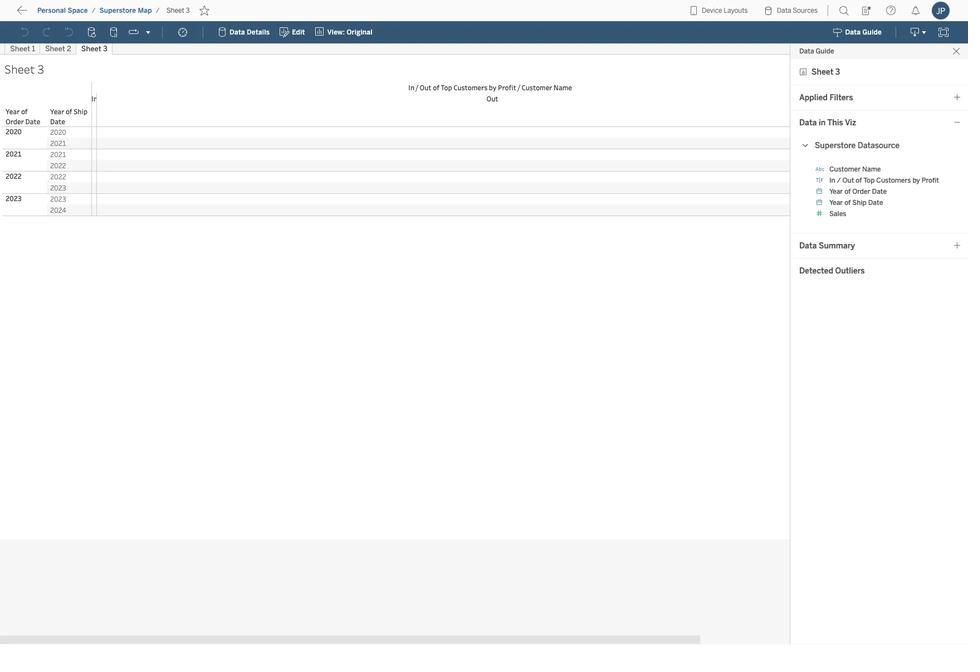 Task type: vqa. For each thing, say whether or not it's contained in the screenshot.
Samples IMAGE
no



Task type: locate. For each thing, give the bounding box(es) containing it.
space
[[68, 7, 88, 14]]

/ right map on the top left
[[156, 7, 160, 14]]

skip to content
[[29, 8, 96, 19]]

1 horizontal spatial /
[[156, 7, 160, 14]]

content
[[61, 8, 96, 19]]

3
[[186, 7, 190, 14]]

/
[[92, 7, 96, 14], [156, 7, 160, 14]]

sheet 3 element
[[163, 7, 193, 14]]

/ right space
[[92, 7, 96, 14]]

1 / from the left
[[92, 7, 96, 14]]

0 horizontal spatial /
[[92, 7, 96, 14]]



Task type: describe. For each thing, give the bounding box(es) containing it.
to
[[50, 8, 59, 19]]

sheet
[[166, 7, 184, 14]]

superstore map link
[[99, 6, 153, 15]]

personal
[[37, 7, 66, 14]]

skip
[[29, 8, 48, 19]]

personal space link
[[37, 6, 88, 15]]

personal space / superstore map /
[[37, 7, 160, 14]]

2 / from the left
[[156, 7, 160, 14]]

sheet 3
[[166, 7, 190, 14]]

superstore
[[99, 7, 136, 14]]

map
[[138, 7, 152, 14]]

skip to content link
[[27, 6, 114, 21]]



